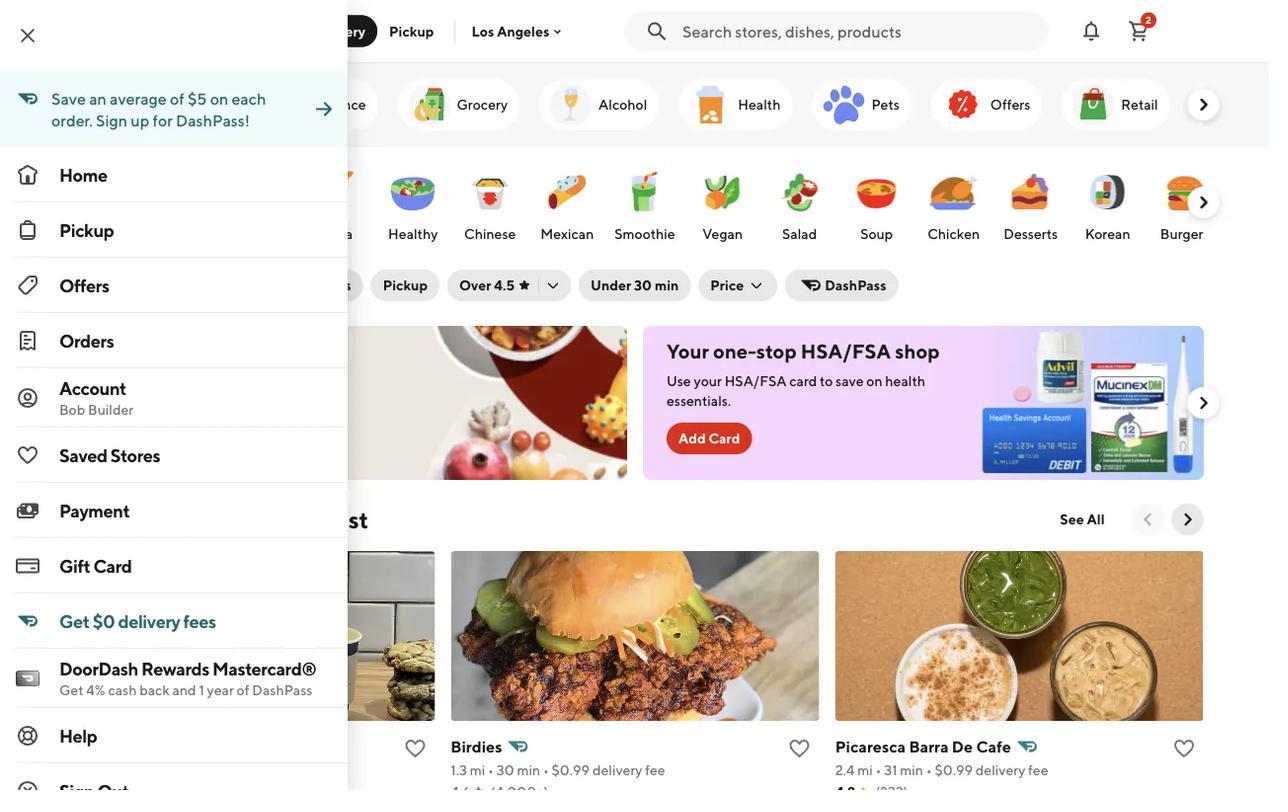 Task type: describe. For each thing, give the bounding box(es) containing it.
all
[[1088, 511, 1105, 528]]

healthy
[[388, 226, 438, 242]]

sign
[[96, 111, 128, 130]]

1 vertical spatial pickup button
[[371, 270, 440, 301]]

next button of carousel image
[[1194, 95, 1214, 115]]

• down the barra
[[926, 762, 932, 779]]

pickup link
[[0, 203, 348, 258]]

save
[[51, 89, 86, 108]]

help
[[59, 725, 97, 747]]

saved stores link
[[0, 428, 348, 483]]

1 vertical spatial hsa/fsa
[[725, 373, 787, 389]]

get inside the doordash rewards mastercard® get 4% cash back and 1 year of dashpass
[[59, 682, 84, 699]]

retail
[[1121, 96, 1158, 113]]

orders
[[59, 330, 114, 351]]

save an average of $5 on each order. sign up for dashpass! status
[[0, 71, 312, 147]]

click to add this store to your saved list image for birdies
[[788, 737, 811, 761]]

0 horizontal spatial offers link
[[0, 258, 348, 313]]

min inside under 30 min button
[[655, 277, 679, 294]]

see all link
[[1049, 504, 1117, 536]]

card for gift card
[[93, 555, 132, 577]]

save an average of $5 on each order. sign up for dashpass!
[[51, 89, 266, 130]]

alcohol image
[[547, 81, 594, 128]]

2.4
[[835, 762, 855, 779]]

click to add this store to your saved list image for picaresca barra de cafe
[[1173, 737, 1196, 761]]

• left 31
[[876, 762, 881, 779]]

pickup for the bottommost pickup button
[[383, 277, 428, 294]]

los
[[472, 23, 494, 39]]

1 vertical spatial next button of carousel image
[[1194, 393, 1214, 413]]

most
[[66, 505, 121, 534]]

each
[[232, 89, 266, 108]]

fee for birdies
[[645, 762, 665, 779]]

dashpass inside the $0 delivery fees, reduced service fees with dashpass
[[246, 391, 334, 415]]

los angeles button
[[472, 23, 566, 39]]

year
[[207, 682, 234, 699]]

coffee
[[111, 737, 162, 756]]

grocery
[[457, 96, 507, 113]]

delivery for delivery fees:
[[78, 277, 131, 294]]

essentials.
[[667, 393, 731, 409]]

stop
[[756, 340, 797, 363]]

payment
[[59, 500, 130, 521]]

barra
[[909, 738, 949, 756]]

delivery button
[[300, 15, 378, 47]]

gift
[[59, 555, 90, 577]]

see all
[[1061, 511, 1105, 528]]

offers inside button
[[310, 277, 351, 294]]

under
[[591, 277, 632, 294]]

over 4.5
[[460, 277, 515, 294]]

health
[[885, 373, 925, 389]]

0 vertical spatial next button of carousel image
[[1194, 193, 1214, 212]]

of inside the doordash rewards mastercard® get 4% cash back and 1 year of dashpass
[[237, 682, 250, 699]]

health link
[[679, 79, 792, 130]]

add card
[[678, 430, 740, 447]]

mi for picaresca barra de cafe
[[857, 762, 873, 779]]

1.3 mi • 30 min • $0.99 delivery fee
[[450, 762, 665, 779]]

dashpass!
[[176, 111, 250, 130]]

offers button
[[275, 270, 363, 301]]

4.5
[[494, 277, 515, 294]]

dashpass inside the doordash rewards mastercard® get 4% cash back and 1 year of dashpass
[[252, 682, 313, 699]]

dashmart image
[[78, 81, 125, 128]]

soup
[[860, 226, 893, 242]]

over
[[460, 277, 492, 294]]

for inside the save an average of $5 on each order. sign up for dashpass!
[[153, 111, 173, 130]]

under 30 min
[[591, 277, 679, 294]]

$0.99 for birdies
[[552, 762, 590, 779]]

los angeles
[[472, 23, 550, 39]]

dashpass right the try
[[124, 434, 186, 451]]

alcohol
[[598, 96, 647, 113]]

• down birdies
[[488, 762, 494, 779]]

burgers
[[1161, 226, 1210, 242]]

smoothie
[[614, 226, 675, 242]]

korean
[[1085, 226, 1131, 242]]

delivery fees:
[[78, 277, 170, 294]]

salad
[[782, 226, 817, 242]]

add
[[678, 430, 706, 447]]

gift card
[[59, 555, 132, 577]]

to
[[820, 373, 833, 389]]

see
[[1061, 511, 1085, 528]]

$0.99 for picaresca barra de cafe
[[935, 762, 973, 779]]

• right 1.3
[[543, 762, 549, 779]]

fees,
[[197, 368, 241, 391]]

save an average of $5 on each order. sign up for dashpass! link
[[0, 71, 348, 147]]

mi inside frank coffee 0.8 mi • 20 min • $1.99 delivery fee
[[90, 760, 105, 777]]

with
[[202, 391, 242, 415]]

retail link
[[1062, 79, 1170, 130]]

of inside the save an average of $5 on each order. sign up for dashpass!
[[170, 89, 185, 108]]

1
[[199, 682, 204, 699]]

account bob builder
[[59, 378, 134, 418]]

31
[[884, 762, 897, 779]]

card for add card
[[709, 430, 740, 447]]

doordash
[[59, 658, 138, 679]]

payment link
[[0, 483, 348, 539]]

one-
[[713, 340, 756, 363]]

get $0 delivery fees
[[59, 611, 216, 632]]

• left $1.99
[[163, 760, 169, 777]]

account
[[59, 378, 126, 399]]

delivery fees: button
[[66, 270, 267, 301]]



Task type: vqa. For each thing, say whether or not it's contained in the screenshot.
Add item to cart image for Simple
no



Task type: locate. For each thing, give the bounding box(es) containing it.
fees up rewards
[[183, 611, 216, 632]]

fees inside the $0 delivery fees, reduced service fees with dashpass
[[159, 391, 198, 415]]

on inside your one-stop hsa/fsa shop use your hsa/fsa card to save on health essentials.
[[866, 373, 883, 389]]

desserts
[[1004, 226, 1058, 242]]

click to add this store to your saved list image
[[403, 737, 427, 761], [788, 737, 811, 761], [1173, 737, 1196, 761]]

gift card link
[[0, 539, 348, 594]]

1 horizontal spatial for
[[230, 505, 261, 534]]

0.8
[[66, 760, 87, 777]]

1.3
[[450, 762, 467, 779]]

• left 20
[[108, 760, 114, 777]]

0 horizontal spatial click to add this store to your saved list image
[[403, 737, 427, 761]]

pickup
[[389, 23, 434, 39], [59, 219, 114, 241], [383, 277, 428, 294]]

$0
[[89, 368, 115, 391], [93, 611, 115, 632]]

min right under
[[655, 277, 679, 294]]

1 vertical spatial on
[[866, 373, 883, 389]]

$0 up doordash
[[93, 611, 115, 632]]

use
[[667, 373, 691, 389]]

0 horizontal spatial on
[[210, 89, 228, 108]]

30 right under
[[634, 277, 652, 294]]

pets image
[[820, 81, 868, 128]]

chicken
[[928, 226, 980, 242]]

average
[[110, 89, 167, 108]]

card right gift at the bottom left of the page
[[93, 555, 132, 577]]

fees up try dashpass now at left bottom
[[159, 391, 198, 415]]

home link
[[0, 147, 348, 203]]

an
[[89, 89, 107, 108]]

hsa/fsa
[[801, 340, 891, 363], [725, 373, 787, 389]]

0 horizontal spatial hsa/fsa
[[725, 373, 787, 389]]

2 horizontal spatial click to add this store to your saved list image
[[1173, 737, 1196, 761]]

your
[[667, 340, 709, 363]]

30
[[634, 277, 652, 294], [496, 762, 514, 779]]

close image
[[16, 24, 40, 47]]

1 items, open order cart image
[[1128, 19, 1151, 43]]

2 horizontal spatial mi
[[857, 762, 873, 779]]

2 vertical spatial next button of carousel image
[[1178, 510, 1198, 530]]

0 vertical spatial get
[[59, 611, 90, 632]]

delivery up the convenience
[[312, 23, 366, 39]]

try dashpass now button
[[89, 427, 230, 459]]

1 vertical spatial of
[[237, 682, 250, 699]]

2
[[1146, 14, 1152, 26]]

vegan
[[702, 226, 743, 242]]

1 vertical spatial delivery
[[78, 277, 131, 294]]

1 horizontal spatial click to add this store to your saved list image
[[788, 737, 811, 761]]

0 horizontal spatial offers
[[59, 275, 109, 296]]

pickup button left the los
[[378, 15, 446, 47]]

delivery inside the $0 delivery fees, reduced service fees with dashpass
[[119, 368, 193, 391]]

0 vertical spatial for
[[153, 111, 173, 130]]

your
[[694, 373, 722, 389]]

of right year
[[237, 682, 250, 699]]

retail image
[[1070, 81, 1117, 128]]

offers right offers icon
[[991, 96, 1030, 113]]

mi right 1.3
[[470, 762, 485, 779]]

doordash rewards mastercard® get 4% cash back and 1 year of dashpass
[[59, 658, 317, 699]]

price
[[711, 277, 744, 294]]

delivery left the fees:
[[78, 277, 131, 294]]

try dashpass now
[[101, 434, 218, 451]]

1 $0.99 from the left
[[552, 762, 590, 779]]

0 vertical spatial hsa/fsa
[[801, 340, 891, 363]]

2 click to add this store to your saved list image from the left
[[788, 737, 811, 761]]

1 vertical spatial fees
[[183, 611, 216, 632]]

1 vertical spatial get
[[59, 682, 84, 699]]

your one-stop hsa/fsa shop use your hsa/fsa card to save on health essentials.
[[667, 340, 940, 409]]

1 horizontal spatial hsa/fsa
[[801, 340, 891, 363]]

frank coffee 0.8 mi • 20 min • $1.99 delivery fee
[[66, 737, 281, 777]]

min
[[655, 277, 679, 294], [137, 760, 160, 777], [517, 762, 540, 779], [900, 762, 923, 779]]

4%
[[86, 682, 105, 699]]

0 horizontal spatial delivery
[[78, 277, 131, 294]]

add card button
[[667, 423, 752, 455]]

cafe
[[976, 738, 1011, 756]]

fees inside 'get $0 delivery fees' link
[[183, 611, 216, 632]]

pickup down home on the left top
[[59, 219, 114, 241]]

notification bell image
[[1080, 19, 1104, 43]]

home
[[59, 164, 107, 185]]

min right 31
[[900, 762, 923, 779]]

saved
[[59, 445, 107, 466]]

angeles
[[497, 23, 550, 39]]

stores
[[111, 445, 160, 466]]

1 horizontal spatial fee
[[645, 762, 665, 779]]

$1.99
[[172, 760, 205, 777]]

mi for birdies
[[470, 762, 485, 779]]

delivery
[[312, 23, 366, 39], [78, 277, 131, 294]]

1 vertical spatial $0
[[93, 611, 115, 632]]

1 vertical spatial 30
[[496, 762, 514, 779]]

1 horizontal spatial delivery
[[312, 23, 366, 39]]

1 horizontal spatial on
[[866, 373, 883, 389]]

2 get from the top
[[59, 682, 84, 699]]

min right 1.3
[[517, 762, 540, 779]]

get up doordash
[[59, 611, 90, 632]]

2 $0.99 from the left
[[935, 762, 973, 779]]

1 vertical spatial card
[[93, 555, 132, 577]]

fee for picaresca barra de cafe
[[1028, 762, 1049, 779]]

min right 20
[[137, 760, 160, 777]]

mexican
[[540, 226, 594, 242]]

dashpass down mastercard®
[[252, 682, 313, 699]]

flowers image
[[1198, 81, 1245, 128]]

pizza
[[319, 226, 352, 242]]

3 click to add this store to your saved list image from the left
[[1173, 737, 1196, 761]]

next button of carousel image
[[1194, 193, 1214, 212], [1194, 393, 1214, 413], [1178, 510, 1198, 530]]

for right searched
[[230, 505, 261, 534]]

saved stores
[[59, 445, 160, 466]]

most searched for breakfast
[[66, 505, 369, 534]]

fee inside frank coffee 0.8 mi • 20 min • $1.99 delivery fee
[[261, 760, 281, 777]]

breakfast
[[266, 505, 369, 534]]

0 vertical spatial card
[[709, 430, 740, 447]]

get
[[59, 611, 90, 632], [59, 682, 84, 699]]

builder
[[88, 402, 134, 418]]

on right $5
[[210, 89, 228, 108]]

1 horizontal spatial $0.99
[[935, 762, 973, 779]]

card right add in the bottom of the page
[[709, 430, 740, 447]]

over 4.5 button
[[448, 270, 571, 301]]

0 horizontal spatial 30
[[496, 762, 514, 779]]

0 vertical spatial pickup button
[[378, 15, 446, 47]]

offers image
[[939, 81, 987, 128]]

dashmart
[[129, 96, 191, 113]]

bob
[[59, 402, 85, 418]]

shop
[[895, 340, 940, 363]]

1 horizontal spatial of
[[237, 682, 250, 699]]

0 vertical spatial fees
[[159, 391, 198, 415]]

delivery inside button
[[78, 277, 131, 294]]

on inside the save an average of $5 on each order. sign up for dashpass!
[[210, 89, 228, 108]]

convenience
[[282, 96, 366, 113]]

0 vertical spatial on
[[210, 89, 228, 108]]

most searched for breakfast link
[[66, 504, 369, 536]]

pickup button down healthy
[[371, 270, 440, 301]]

hsa/fsa down one-
[[725, 373, 787, 389]]

mi right 0.8 at the bottom of page
[[90, 760, 105, 777]]

$0.99
[[552, 762, 590, 779], [935, 762, 973, 779]]

rewards
[[141, 658, 209, 679]]

0 horizontal spatial for
[[153, 111, 173, 130]]

offers link
[[931, 79, 1042, 130], [0, 258, 348, 313]]

0 vertical spatial pickup
[[389, 23, 434, 39]]

0 horizontal spatial of
[[170, 89, 185, 108]]

1 horizontal spatial mi
[[470, 762, 485, 779]]

$0 delivery fees, reduced service fees with dashpass
[[89, 368, 334, 415]]

$0 inside the $0 delivery fees, reduced service fees with dashpass
[[89, 368, 115, 391]]

grocery image
[[405, 81, 453, 128]]

get $0 delivery fees link
[[0, 594, 348, 649]]

health image
[[687, 81, 734, 128]]

0 horizontal spatial fee
[[261, 760, 281, 777]]

for right up
[[153, 111, 173, 130]]

hsa/fsa up save
[[801, 340, 891, 363]]

service
[[89, 391, 155, 415]]

offers down pizza
[[310, 277, 351, 294]]

0 vertical spatial of
[[170, 89, 185, 108]]

0 horizontal spatial $0.99
[[552, 762, 590, 779]]

offers down breakfast
[[59, 275, 109, 296]]

pickup down healthy
[[383, 277, 428, 294]]

mastercard®
[[213, 658, 317, 679]]

0 horizontal spatial mi
[[90, 760, 105, 777]]

1 vertical spatial offers link
[[0, 258, 348, 313]]

now
[[188, 434, 218, 451]]

grocery link
[[397, 79, 519, 130]]

save
[[836, 373, 864, 389]]

get inside 'get $0 delivery fees' link
[[59, 611, 90, 632]]

2 vertical spatial pickup
[[383, 277, 428, 294]]

$0 up the service
[[89, 368, 115, 391]]

delivery for delivery
[[312, 23, 366, 39]]

30 inside under 30 min button
[[634, 277, 652, 294]]

0 horizontal spatial card
[[93, 555, 132, 577]]

pickup left the los
[[389, 23, 434, 39]]

alcohol link
[[539, 79, 659, 130]]

1 horizontal spatial card
[[709, 430, 740, 447]]

picaresca barra de cafe
[[835, 738, 1011, 756]]

de
[[952, 738, 973, 756]]

help link
[[0, 709, 348, 764]]

dashmart link
[[70, 79, 203, 130]]

1 horizontal spatial offers
[[310, 277, 351, 294]]

0 vertical spatial $0
[[89, 368, 115, 391]]

card inside button
[[709, 430, 740, 447]]

of left $5
[[170, 89, 185, 108]]

on right save
[[866, 373, 883, 389]]

mi right 2.4
[[857, 762, 873, 779]]

pickup for the topmost pickup button
[[389, 23, 434, 39]]

30 down birdies
[[496, 762, 514, 779]]

for
[[153, 111, 173, 130], [230, 505, 261, 534]]

delivery inside button
[[312, 23, 366, 39]]

up
[[131, 111, 150, 130]]

0 vertical spatial offers link
[[931, 79, 1042, 130]]

2 horizontal spatial offers
[[991, 96, 1030, 113]]

pets
[[872, 96, 900, 113]]

1 horizontal spatial 30
[[634, 277, 652, 294]]

min inside frank coffee 0.8 mi • 20 min • $1.99 delivery fee
[[137, 760, 160, 777]]

picaresca
[[835, 738, 906, 756]]

0 vertical spatial 30
[[634, 277, 652, 294]]

get left '4%'
[[59, 682, 84, 699]]

1 vertical spatial pickup
[[59, 219, 114, 241]]

convenience image
[[231, 81, 278, 128]]

convenience link
[[223, 79, 378, 130]]

0 vertical spatial delivery
[[312, 23, 366, 39]]

offers
[[991, 96, 1030, 113], [59, 275, 109, 296], [310, 277, 351, 294]]

1 get from the top
[[59, 611, 90, 632]]

previous button of carousel image
[[1139, 510, 1159, 530]]

dashpass down soup
[[825, 277, 887, 294]]

delivery inside frank coffee 0.8 mi • 20 min • $1.99 delivery fee
[[208, 760, 258, 777]]

dashpass down reduced
[[246, 391, 334, 415]]

1 horizontal spatial offers link
[[931, 79, 1042, 130]]

1 click to add this store to your saved list image from the left
[[403, 737, 427, 761]]

dashpass up the service
[[113, 341, 174, 358]]

$5
[[188, 89, 207, 108]]

2 horizontal spatial fee
[[1028, 762, 1049, 779]]

1 vertical spatial for
[[230, 505, 261, 534]]



